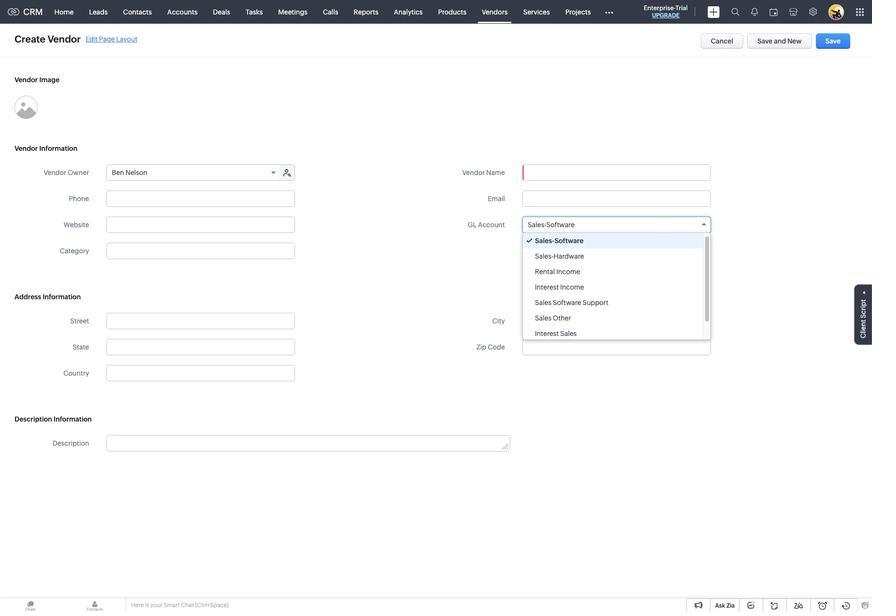 Task type: vqa. For each thing, say whether or not it's contained in the screenshot.
FREE
no



Task type: describe. For each thing, give the bounding box(es) containing it.
rental income
[[535, 268, 581, 276]]

zip
[[477, 344, 487, 351]]

interest sales
[[535, 330, 577, 338]]

information for street
[[43, 293, 81, 301]]

projects
[[566, 8, 591, 16]]

address
[[15, 293, 41, 301]]

description for description information
[[15, 416, 52, 424]]

sales-software option
[[523, 233, 704, 249]]

reports
[[354, 8, 379, 16]]

rental
[[535, 268, 555, 276]]

sales software support option
[[523, 295, 704, 311]]

home link
[[47, 0, 81, 23]]

save for save
[[826, 37, 841, 45]]

sales-hardware option
[[523, 249, 704, 264]]

tasks
[[246, 8, 263, 16]]

save and new
[[758, 37, 802, 45]]

ben nelson
[[112, 169, 147, 177]]

2 vertical spatial information
[[54, 416, 92, 424]]

smart
[[164, 603, 180, 609]]

sales for sales other
[[535, 315, 552, 322]]

signals element
[[746, 0, 764, 24]]

accounts link
[[160, 0, 205, 23]]

upgrade
[[652, 12, 680, 19]]

email
[[488, 195, 505, 203]]

search element
[[726, 0, 746, 24]]

(ctrl+space)
[[195, 603, 229, 609]]

sales-software inside sales-software "field"
[[528, 221, 575, 229]]

deals
[[213, 8, 230, 16]]

interest sales option
[[523, 326, 704, 342]]

projects link
[[558, 0, 599, 23]]

search image
[[732, 8, 740, 16]]

here is your smart chat (ctrl+space)
[[131, 603, 229, 609]]

ask
[[716, 603, 726, 610]]

sales software support
[[535, 299, 609, 307]]

vendor down home link
[[48, 33, 81, 45]]

hardware
[[554, 253, 585, 260]]

sales- for sales-software option
[[535, 237, 555, 245]]

your
[[151, 603, 163, 609]]

sales for sales software support
[[535, 299, 552, 307]]

vendor name
[[463, 169, 505, 177]]

zia
[[727, 603, 735, 610]]

save and new button
[[748, 33, 813, 49]]

vendor for vendor image
[[15, 76, 38, 84]]

deals link
[[205, 0, 238, 23]]

sales other
[[535, 315, 572, 322]]

accounts
[[167, 8, 198, 16]]

calls link
[[315, 0, 346, 23]]

vendors
[[482, 8, 508, 16]]

create vendor edit page layout
[[15, 33, 138, 45]]

meetings
[[278, 8, 308, 16]]

here
[[131, 603, 144, 609]]

street
[[70, 318, 89, 325]]

client
[[860, 320, 868, 339]]

Ben Nelson field
[[107, 165, 280, 181]]

name
[[487, 169, 505, 177]]

create menu element
[[702, 0, 726, 23]]

description for description
[[53, 440, 89, 448]]

crm
[[23, 7, 43, 17]]

income for interest income
[[561, 284, 585, 291]]

sales- for sales-hardware option
[[535, 253, 554, 260]]

crm link
[[8, 7, 43, 17]]

support
[[583, 299, 609, 307]]

owner
[[68, 169, 89, 177]]

cancel button
[[701, 33, 744, 49]]

other
[[553, 315, 572, 322]]

vendors link
[[475, 0, 516, 23]]

create menu image
[[708, 6, 720, 18]]

save for save and new
[[758, 37, 773, 45]]

vendor image
[[15, 76, 60, 84]]

trial
[[676, 4, 688, 12]]



Task type: locate. For each thing, give the bounding box(es) containing it.
address information
[[15, 293, 81, 301]]

1 vertical spatial income
[[561, 284, 585, 291]]

0 vertical spatial information
[[39, 145, 77, 152]]

interest down 'sales other'
[[535, 330, 559, 338]]

image image
[[15, 96, 38, 119]]

1 horizontal spatial description
[[53, 440, 89, 448]]

layout
[[116, 35, 138, 43]]

description
[[15, 416, 52, 424], [53, 440, 89, 448]]

software for sales software support option
[[553, 299, 582, 307]]

sales other option
[[523, 311, 704, 326]]

vendor for vendor name
[[463, 169, 485, 177]]

create
[[15, 33, 45, 45]]

vendor left image
[[15, 76, 38, 84]]

account
[[478, 221, 505, 229]]

0 vertical spatial software
[[547, 221, 575, 229]]

contacts image
[[64, 599, 125, 613]]

0 horizontal spatial description
[[15, 416, 52, 424]]

services
[[524, 8, 550, 16]]

edit
[[86, 35, 98, 43]]

is
[[145, 603, 149, 609]]

interest income option
[[523, 280, 704, 295]]

None text field
[[107, 191, 295, 207], [107, 217, 295, 233], [107, 243, 295, 259], [523, 339, 712, 356], [107, 366, 295, 381], [107, 191, 295, 207], [107, 217, 295, 233], [107, 243, 295, 259], [523, 339, 712, 356], [107, 366, 295, 381]]

sales-software inside sales-software option
[[535, 237, 584, 245]]

vendor owner
[[44, 169, 89, 177]]

calls
[[323, 8, 339, 16]]

reports link
[[346, 0, 386, 23]]

vendor left owner
[[44, 169, 66, 177]]

software up sales-hardware
[[547, 221, 575, 229]]

meetings link
[[271, 0, 315, 23]]

list box containing sales-software
[[523, 233, 711, 342]]

software
[[547, 221, 575, 229], [555, 237, 584, 245], [553, 299, 582, 307]]

information up vendor owner
[[39, 145, 77, 152]]

website
[[64, 221, 89, 229]]

2 vertical spatial sales
[[561, 330, 577, 338]]

1 vertical spatial information
[[43, 293, 81, 301]]

chats image
[[0, 599, 61, 613]]

gl
[[468, 221, 477, 229]]

phone
[[69, 195, 89, 203]]

gl account
[[468, 221, 505, 229]]

rental income option
[[523, 264, 704, 280]]

vendor information
[[15, 145, 77, 152]]

edit page layout link
[[86, 35, 138, 43]]

1 vertical spatial sales-software
[[535, 237, 584, 245]]

0 horizontal spatial save
[[758, 37, 773, 45]]

income inside option
[[557, 268, 581, 276]]

interest down rental
[[535, 284, 559, 291]]

chat
[[181, 603, 194, 609]]

sales down other
[[561, 330, 577, 338]]

software inside "field"
[[547, 221, 575, 229]]

vendor left name on the top right of page
[[463, 169, 485, 177]]

leads
[[89, 8, 108, 16]]

image
[[39, 76, 60, 84]]

sales-hardware
[[535, 253, 585, 260]]

cancel
[[711, 37, 734, 45]]

vendor for vendor owner
[[44, 169, 66, 177]]

Sales-Software field
[[523, 217, 712, 233]]

1 interest from the top
[[535, 284, 559, 291]]

sales-software
[[528, 221, 575, 229], [535, 237, 584, 245]]

software for sales-software option
[[555, 237, 584, 245]]

signals image
[[752, 8, 759, 16]]

zip code
[[477, 344, 505, 351]]

list box
[[523, 233, 711, 342]]

0 vertical spatial sales
[[535, 299, 552, 307]]

state
[[73, 344, 89, 351]]

sales- inside option
[[535, 253, 554, 260]]

sales- inside "field"
[[528, 221, 547, 229]]

leads link
[[81, 0, 116, 23]]

0 vertical spatial description
[[15, 416, 52, 424]]

income
[[557, 268, 581, 276], [561, 284, 585, 291]]

interest for interest sales
[[535, 330, 559, 338]]

sales up 'sales other'
[[535, 299, 552, 307]]

sales left other
[[535, 315, 552, 322]]

sales-
[[528, 221, 547, 229], [535, 237, 555, 245], [535, 253, 554, 260]]

1 vertical spatial software
[[555, 237, 584, 245]]

information for vendor owner
[[39, 145, 77, 152]]

contacts link
[[116, 0, 160, 23]]

interest income
[[535, 284, 585, 291]]

new
[[788, 37, 802, 45]]

income inside option
[[561, 284, 585, 291]]

None text field
[[523, 165, 712, 181], [523, 191, 712, 207], [107, 313, 295, 330], [523, 313, 712, 330], [107, 339, 295, 356], [107, 436, 510, 452], [523, 165, 712, 181], [523, 191, 712, 207], [107, 313, 295, 330], [523, 313, 712, 330], [107, 339, 295, 356], [107, 436, 510, 452]]

information up street
[[43, 293, 81, 301]]

1 vertical spatial sales-
[[535, 237, 555, 245]]

enterprise-
[[644, 4, 676, 12]]

category
[[60, 247, 89, 255]]

analytics
[[394, 8, 423, 16]]

sales inside option
[[561, 330, 577, 338]]

vendor for vendor information
[[15, 145, 38, 152]]

profile image
[[829, 4, 845, 20]]

nelson
[[126, 169, 147, 177]]

save
[[758, 37, 773, 45], [826, 37, 841, 45]]

2 vertical spatial sales-
[[535, 253, 554, 260]]

sales
[[535, 299, 552, 307], [535, 315, 552, 322], [561, 330, 577, 338]]

2 interest from the top
[[535, 330, 559, 338]]

interest inside option
[[535, 330, 559, 338]]

page
[[99, 35, 115, 43]]

script
[[860, 300, 868, 319]]

products
[[438, 8, 467, 16]]

software up other
[[553, 299, 582, 307]]

calendar image
[[770, 8, 778, 16]]

vendor
[[48, 33, 81, 45], [15, 76, 38, 84], [15, 145, 38, 152], [44, 169, 66, 177], [463, 169, 485, 177]]

services link
[[516, 0, 558, 23]]

home
[[55, 8, 74, 16]]

0 vertical spatial interest
[[535, 284, 559, 291]]

1 vertical spatial interest
[[535, 330, 559, 338]]

1 horizontal spatial save
[[826, 37, 841, 45]]

and
[[775, 37, 787, 45]]

interest inside option
[[535, 284, 559, 291]]

information
[[39, 145, 77, 152], [43, 293, 81, 301], [54, 416, 92, 424]]

information down the country
[[54, 416, 92, 424]]

client script
[[860, 300, 868, 339]]

2 vertical spatial software
[[553, 299, 582, 307]]

ben
[[112, 169, 124, 177]]

ask zia
[[716, 603, 735, 610]]

vendor down image
[[15, 145, 38, 152]]

0 vertical spatial sales-software
[[528, 221, 575, 229]]

contacts
[[123, 8, 152, 16]]

sales- inside option
[[535, 237, 555, 245]]

products link
[[431, 0, 475, 23]]

description information
[[15, 416, 92, 424]]

1 vertical spatial description
[[53, 440, 89, 448]]

income down hardware
[[557, 268, 581, 276]]

save down profile icon
[[826, 37, 841, 45]]

None field
[[107, 366, 295, 381]]

income up sales software support
[[561, 284, 585, 291]]

income for rental income
[[557, 268, 581, 276]]

0 vertical spatial income
[[557, 268, 581, 276]]

city
[[493, 318, 505, 325]]

country
[[63, 370, 89, 378]]

tasks link
[[238, 0, 271, 23]]

interest for interest income
[[535, 284, 559, 291]]

enterprise-trial upgrade
[[644, 4, 688, 19]]

2 save from the left
[[826, 37, 841, 45]]

software up hardware
[[555, 237, 584, 245]]

0 vertical spatial sales-
[[528, 221, 547, 229]]

1 vertical spatial sales
[[535, 315, 552, 322]]

save button
[[816, 33, 851, 49]]

analytics link
[[386, 0, 431, 23]]

1 save from the left
[[758, 37, 773, 45]]

profile element
[[823, 0, 851, 23]]

save left the "and"
[[758, 37, 773, 45]]

code
[[488, 344, 505, 351]]

Other Modules field
[[599, 4, 620, 20]]



